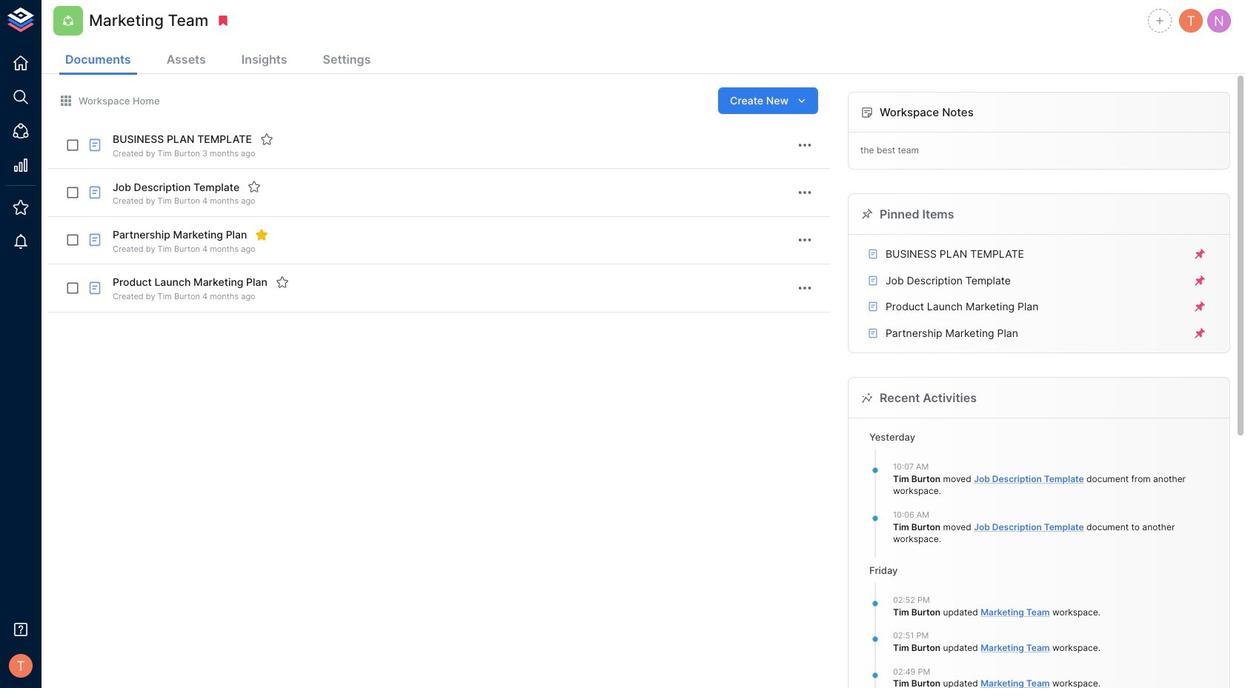 Task type: locate. For each thing, give the bounding box(es) containing it.
favorite image
[[248, 180, 261, 194], [276, 276, 289, 289]]

2 vertical spatial unpin image
[[1193, 327, 1207, 340]]

1 vertical spatial favorite image
[[276, 276, 289, 289]]

1 vertical spatial unpin image
[[1193, 300, 1207, 314]]

unpin image
[[1193, 274, 1207, 287], [1193, 300, 1207, 314], [1193, 327, 1207, 340]]

remove favorite image
[[255, 228, 269, 241]]

0 vertical spatial favorite image
[[248, 180, 261, 194]]

1 unpin image from the top
[[1193, 274, 1207, 287]]

0 vertical spatial unpin image
[[1193, 274, 1207, 287]]



Task type: vqa. For each thing, say whether or not it's contained in the screenshot.
dialog
no



Task type: describe. For each thing, give the bounding box(es) containing it.
remove bookmark image
[[217, 14, 230, 27]]

3 unpin image from the top
[[1193, 327, 1207, 340]]

1 horizontal spatial favorite image
[[276, 276, 289, 289]]

favorite image
[[260, 133, 273, 146]]

0 horizontal spatial favorite image
[[248, 180, 261, 194]]

2 unpin image from the top
[[1193, 300, 1207, 314]]

unpin image
[[1193, 248, 1207, 261]]



